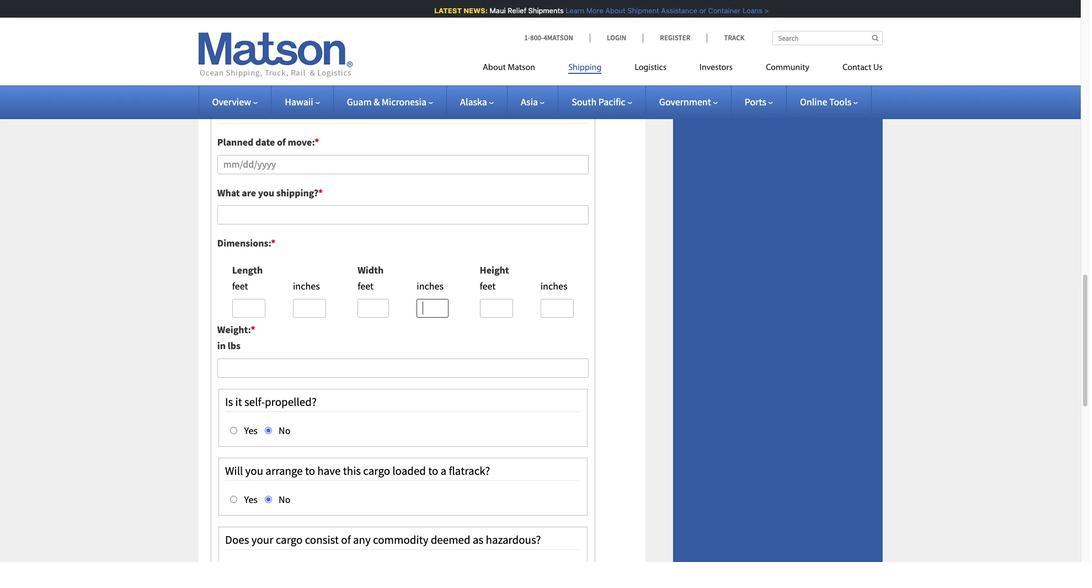 Task type: locate. For each thing, give the bounding box(es) containing it.
yes
[[242, 424, 258, 437], [242, 493, 258, 506]]

None text field
[[293, 299, 326, 318], [417, 299, 448, 318], [293, 299, 326, 318], [417, 299, 448, 318]]

about inside top menu navigation
[[483, 63, 506, 72]]

you right will
[[245, 464, 263, 479]]

about left the matson
[[483, 63, 506, 72]]

1 horizontal spatial to
[[428, 464, 438, 479]]

south pacific
[[572, 95, 626, 108]]

investors link
[[683, 58, 750, 81]]

None text field
[[217, 205, 589, 225], [541, 299, 574, 318], [217, 359, 589, 378], [217, 205, 589, 225], [541, 299, 574, 318], [217, 359, 589, 378]]

dimensions:
[[217, 237, 271, 250]]

*
[[273, 40, 277, 53], [315, 136, 319, 148], [318, 186, 323, 199], [271, 237, 276, 250], [251, 324, 255, 336]]

matson
[[508, 63, 535, 72]]

0 vertical spatial about
[[601, 6, 621, 15]]

top menu navigation
[[483, 58, 883, 81]]

hawaii
[[285, 95, 313, 108]]

feet down "height" on the top of page
[[480, 280, 496, 292]]

1 vertical spatial of
[[341, 533, 351, 548]]

None radio
[[230, 427, 237, 434], [230, 496, 237, 503], [265, 496, 272, 503], [230, 427, 237, 434], [230, 496, 237, 503], [265, 496, 272, 503]]

None email field
[[217, 9, 589, 28]]

3 inches from the left
[[541, 280, 568, 292]]

feet for width
[[358, 280, 374, 292]]

logistics link
[[618, 58, 683, 81]]

what
[[217, 186, 240, 199]]

community link
[[750, 58, 826, 81]]

feet down the length
[[232, 280, 248, 292]]

2 horizontal spatial feet
[[480, 280, 496, 292]]

0 horizontal spatial feet
[[232, 280, 248, 292]]

fax number: *
[[217, 40, 277, 53]]

2 no from the top
[[277, 493, 291, 506]]

shipment
[[623, 6, 655, 15]]

1 inches from the left
[[293, 280, 320, 292]]

0 vertical spatial of
[[277, 136, 286, 148]]

1 no from the top
[[277, 424, 291, 437]]

0 horizontal spatial to
[[305, 464, 315, 479]]

3 feet from the left
[[480, 280, 496, 292]]

to left a
[[428, 464, 438, 479]]

login
[[607, 33, 627, 42]]

yes down self-
[[242, 424, 258, 437]]

0 horizontal spatial cargo
[[276, 533, 303, 548]]

additional
[[217, 106, 268, 121]]

does
[[225, 533, 249, 548]]

is
[[225, 395, 233, 410]]

cargo right this
[[363, 464, 390, 479]]

deemed
[[431, 533, 471, 548]]

of right date
[[277, 136, 286, 148]]

more
[[582, 6, 599, 15]]

loans
[[738, 6, 758, 15]]

online tools link
[[800, 95, 858, 108]]

1 vertical spatial yes
[[242, 493, 258, 506]]

0 vertical spatial cargo
[[363, 464, 390, 479]]

2 feet from the left
[[358, 280, 374, 292]]

commodity
[[373, 533, 429, 548]]

* inside weight: * in lbs
[[251, 324, 255, 336]]

1 vertical spatial cargo
[[276, 533, 303, 548]]

pacific
[[599, 95, 626, 108]]

no down arrange
[[277, 493, 291, 506]]

you right are at the top left
[[258, 186, 274, 199]]

overview
[[212, 95, 251, 108]]

you
[[258, 186, 274, 199], [245, 464, 263, 479]]

2 yes from the top
[[242, 493, 258, 506]]

feet for height
[[480, 280, 496, 292]]

Width text field
[[358, 299, 389, 318]]

height
[[480, 264, 509, 276]]

weight: * in lbs
[[217, 324, 255, 352]]

feet
[[232, 280, 248, 292], [358, 280, 374, 292], [480, 280, 496, 292]]

1 horizontal spatial feet
[[358, 280, 374, 292]]

no
[[277, 424, 291, 437], [277, 493, 291, 506]]

overview link
[[212, 95, 258, 108]]

cargo
[[363, 464, 390, 479], [276, 533, 303, 548]]

this
[[343, 464, 361, 479]]

guam & micronesia
[[347, 95, 427, 108]]

community
[[766, 63, 810, 72]]

no for self-
[[277, 424, 291, 437]]

feet for length
[[232, 280, 248, 292]]

are
[[242, 186, 256, 199]]

weight:
[[217, 324, 251, 336]]

1 feet from the left
[[232, 280, 248, 292]]

to
[[305, 464, 315, 479], [428, 464, 438, 479]]

search image
[[872, 34, 879, 41]]

cargo right your
[[276, 533, 303, 548]]

0 vertical spatial no
[[277, 424, 291, 437]]

to left have
[[305, 464, 315, 479]]

2 horizontal spatial inches
[[541, 280, 568, 292]]

4matson
[[544, 33, 573, 42]]

learn more about shipment assistance or container loans > link
[[561, 6, 765, 15]]

None search field
[[772, 31, 883, 45]]

tools
[[830, 95, 852, 108]]

0 horizontal spatial about
[[483, 63, 506, 72]]

of left the any
[[341, 533, 351, 548]]

alaska link
[[460, 95, 494, 108]]

track
[[724, 33, 745, 42]]

inches for width
[[417, 280, 444, 292]]

2 inches from the left
[[417, 280, 444, 292]]

move:
[[288, 136, 315, 148]]

date
[[255, 136, 275, 148]]

dimensions: *
[[217, 237, 276, 250]]

additional information
[[217, 106, 327, 121]]

feet down width
[[358, 280, 374, 292]]

1-
[[524, 33, 530, 42]]

shipping
[[569, 63, 602, 72]]

fax
[[217, 40, 232, 53]]

as
[[473, 533, 484, 548]]

0 vertical spatial yes
[[242, 424, 258, 437]]

investors
[[700, 63, 733, 72]]

None radio
[[265, 427, 272, 434]]

yes down will
[[242, 493, 258, 506]]

None telephone field
[[217, 55, 589, 74]]

maui
[[485, 6, 501, 15]]

1-800-4matson link
[[524, 33, 590, 42]]

track link
[[707, 33, 745, 42]]

flatrack?
[[449, 464, 490, 479]]

blue matson logo with ocean, shipping, truck, rail and logistics written beneath it. image
[[198, 33, 353, 78]]

login link
[[590, 33, 643, 42]]

1 yes from the top
[[242, 424, 258, 437]]

1 vertical spatial no
[[277, 493, 291, 506]]

1 vertical spatial you
[[245, 464, 263, 479]]

about right more
[[601, 6, 621, 15]]

0 horizontal spatial inches
[[293, 280, 320, 292]]

no down propelled?
[[277, 424, 291, 437]]

1 horizontal spatial inches
[[417, 280, 444, 292]]

1-800-4matson
[[524, 33, 573, 42]]

asia link
[[521, 95, 545, 108]]

1 vertical spatial about
[[483, 63, 506, 72]]

width
[[358, 264, 384, 276]]

consist
[[305, 533, 339, 548]]

of
[[277, 136, 286, 148], [341, 533, 351, 548]]

latest
[[430, 6, 457, 15]]

about
[[601, 6, 621, 15], [483, 63, 506, 72]]

1 horizontal spatial of
[[341, 533, 351, 548]]



Task type: describe. For each thing, give the bounding box(es) containing it.
1 horizontal spatial about
[[601, 6, 621, 15]]

planned
[[217, 136, 254, 148]]

what are you shipping? *
[[217, 186, 323, 199]]

any
[[353, 533, 371, 548]]

mm/dd/yyyy text field
[[217, 155, 589, 174]]

asia
[[521, 95, 538, 108]]

have
[[318, 464, 341, 479]]

south
[[572, 95, 597, 108]]

propelled?
[[265, 395, 317, 410]]

about matson link
[[483, 58, 552, 81]]

does your cargo  consist of any commodity deemed as hazardous?
[[225, 533, 541, 548]]

government link
[[659, 95, 718, 108]]

shipping link
[[552, 58, 618, 81]]

&
[[374, 95, 380, 108]]

shipments
[[524, 6, 559, 15]]

online
[[800, 95, 828, 108]]

0 vertical spatial you
[[258, 186, 274, 199]]

south pacific link
[[572, 95, 632, 108]]

length
[[232, 264, 263, 276]]

latest news: maui relief shipments learn more about shipment assistance or container loans >
[[430, 6, 765, 15]]

yes for it
[[242, 424, 258, 437]]

1 to from the left
[[305, 464, 315, 479]]

guam
[[347, 95, 372, 108]]

us
[[874, 63, 883, 72]]

inches for length
[[293, 280, 320, 292]]

assistance
[[657, 6, 693, 15]]

contact us
[[843, 63, 883, 72]]

1 horizontal spatial cargo
[[363, 464, 390, 479]]

planned date of move: *
[[217, 136, 319, 148]]

register
[[660, 33, 691, 42]]

2 to from the left
[[428, 464, 438, 479]]

online tools
[[800, 95, 852, 108]]

micronesia
[[382, 95, 427, 108]]

lbs
[[228, 339, 241, 352]]

shipping?
[[276, 186, 318, 199]]

container
[[704, 6, 736, 15]]

learn
[[561, 6, 580, 15]]

in
[[217, 339, 226, 352]]

self-
[[244, 395, 265, 410]]

about matson
[[483, 63, 535, 72]]

contact
[[843, 63, 872, 72]]

inches for height
[[541, 280, 568, 292]]

government
[[659, 95, 711, 108]]

hazardous?
[[486, 533, 541, 548]]

a
[[441, 464, 447, 479]]

information
[[270, 106, 327, 121]]

>
[[760, 6, 765, 15]]

your
[[251, 533, 273, 548]]

is it self-propelled?
[[225, 395, 317, 410]]

or
[[695, 6, 702, 15]]

Height text field
[[480, 299, 513, 318]]

will
[[225, 464, 243, 479]]

ports
[[745, 95, 767, 108]]

arrange
[[266, 464, 303, 479]]

guam & micronesia link
[[347, 95, 433, 108]]

register link
[[643, 33, 707, 42]]

contact us link
[[826, 58, 883, 81]]

logistics
[[635, 63, 667, 72]]

news:
[[459, 6, 483, 15]]

no for arrange
[[277, 493, 291, 506]]

yes for you
[[242, 493, 258, 506]]

relief
[[503, 6, 522, 15]]

Length text field
[[232, 299, 265, 318]]

800-
[[530, 33, 544, 42]]

will you arrange to  have this cargo loaded to a flatrack?
[[225, 464, 490, 479]]

hawaii link
[[285, 95, 320, 108]]

loaded
[[393, 464, 426, 479]]

alaska
[[460, 95, 487, 108]]

Search search field
[[772, 31, 883, 45]]

ports link
[[745, 95, 773, 108]]

0 horizontal spatial of
[[277, 136, 286, 148]]



Task type: vqa. For each thing, say whether or not it's contained in the screenshot.
to
yes



